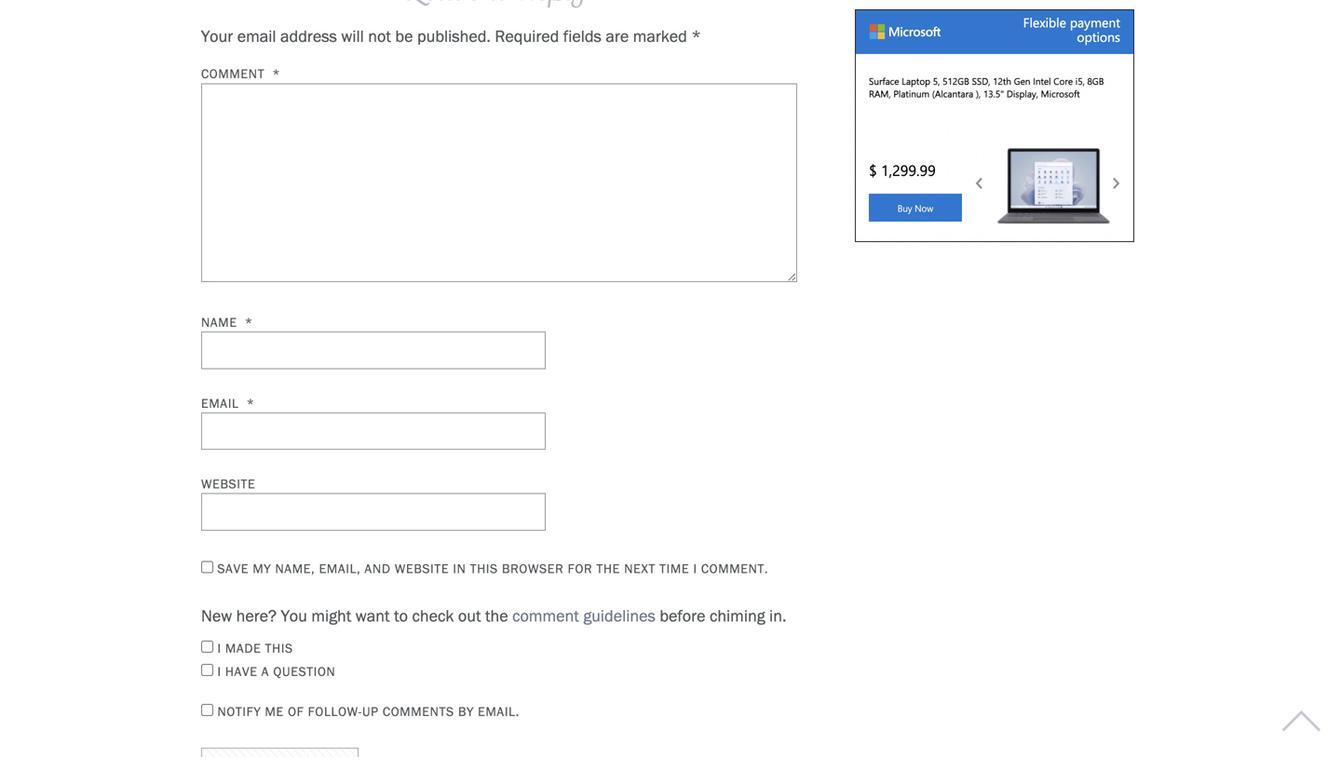 Task type: locate. For each thing, give the bounding box(es) containing it.
* for email *
[[247, 395, 255, 411]]

name *
[[201, 314, 253, 330]]

a
[[262, 664, 269, 679]]

will
[[341, 26, 364, 46]]

here?
[[236, 606, 277, 626]]

the right out
[[485, 606, 508, 626]]

have
[[225, 664, 258, 679]]

2 vertical spatial i
[[217, 664, 221, 679]]

by
[[458, 704, 474, 720]]

question
[[273, 664, 336, 679]]

guidelines
[[583, 606, 656, 626]]

None text field
[[201, 332, 546, 369]]

and
[[365, 561, 391, 576]]

None text field
[[201, 83, 797, 282]]

0 horizontal spatial the
[[485, 606, 508, 626]]

None submit
[[201, 748, 359, 757]]

this
[[265, 640, 293, 656]]

made
[[225, 640, 261, 656]]

email *
[[201, 395, 255, 411]]

Save my name, email, and website in this browser for the next time I comment. checkbox
[[201, 561, 213, 573]]

name,
[[275, 561, 315, 576]]

1 vertical spatial i
[[217, 640, 221, 656]]

* right name
[[245, 314, 253, 330]]

i right the 'i have a question' option
[[217, 664, 221, 679]]

new here? you might want to check out the comment guidelines before chiming in.
[[201, 606, 787, 626]]

the right for
[[597, 561, 620, 576]]

of
[[288, 704, 304, 720]]

i right 'time'
[[693, 561, 697, 576]]

0 vertical spatial the
[[597, 561, 620, 576]]

0 vertical spatial i
[[693, 561, 697, 576]]

website
[[201, 476, 256, 492]]

None search field
[[76, 45, 1212, 102]]

I Have a Question checkbox
[[201, 664, 213, 676]]

None email field
[[201, 413, 546, 450]]

not
[[368, 26, 391, 46]]

comment
[[201, 66, 265, 82]]

*
[[691, 26, 701, 46], [272, 66, 281, 82], [245, 314, 253, 330], [247, 395, 255, 411]]

i right i made this 'option'
[[217, 640, 221, 656]]

Notify me of follow-up comments by email. checkbox
[[201, 704, 213, 716]]

up
[[362, 704, 379, 720]]

* for comment *
[[272, 66, 281, 82]]

* right email
[[247, 395, 255, 411]]

email.
[[478, 704, 520, 720]]

to
[[394, 606, 408, 626]]

i
[[693, 561, 697, 576], [217, 640, 221, 656], [217, 664, 221, 679]]

chiming
[[710, 606, 765, 626]]

the
[[597, 561, 620, 576], [485, 606, 508, 626]]

save my name, email, and website in this browser for the next time i comment.
[[217, 561, 769, 576]]

notify me of follow-up comments by email.
[[217, 704, 520, 720]]

your
[[201, 26, 233, 46]]

want
[[356, 606, 390, 626]]

this
[[470, 561, 498, 576]]

* down 'email'
[[272, 66, 281, 82]]

in.
[[769, 606, 787, 626]]



Task type: describe. For each thing, give the bounding box(es) containing it.
save
[[217, 561, 249, 576]]

before
[[660, 606, 705, 626]]

1 vertical spatial the
[[485, 606, 508, 626]]

name
[[201, 314, 237, 330]]

for
[[568, 561, 593, 576]]

i made this
[[217, 640, 293, 656]]

my
[[253, 561, 271, 576]]

check
[[412, 606, 454, 626]]

i for i made this
[[217, 640, 221, 656]]

you
[[281, 606, 307, 626]]

fields
[[563, 26, 602, 46]]

I Made This checkbox
[[201, 641, 213, 653]]

are
[[606, 26, 629, 46]]

comment.
[[701, 561, 769, 576]]

comment *
[[201, 66, 281, 82]]

* right "marked" at the top of page
[[691, 26, 701, 46]]

1 horizontal spatial the
[[597, 561, 620, 576]]

i have a question
[[217, 664, 336, 679]]

new
[[201, 606, 232, 626]]

comments
[[383, 704, 454, 720]]

browser
[[502, 561, 564, 576]]

might
[[311, 606, 351, 626]]

email,
[[319, 561, 361, 576]]

next
[[624, 561, 656, 576]]

comment
[[512, 606, 579, 626]]

advertisement element
[[855, 9, 1134, 242]]

address
[[280, 26, 337, 46]]

i for i have a question
[[217, 664, 221, 679]]

me
[[265, 704, 284, 720]]

comment guidelines link
[[512, 606, 656, 626]]

website
[[395, 561, 449, 576]]

Website url field
[[201, 493, 546, 531]]

email
[[237, 26, 276, 46]]

your email address will not be published. required fields are marked *
[[201, 26, 701, 46]]

notify
[[217, 704, 261, 720]]

follow-
[[308, 704, 362, 720]]

out
[[458, 606, 481, 626]]

time
[[660, 561, 689, 576]]

published.
[[417, 26, 491, 46]]

* for name *
[[245, 314, 253, 330]]

be
[[395, 26, 413, 46]]

email
[[201, 395, 239, 411]]

in
[[453, 561, 466, 576]]

required
[[495, 26, 559, 46]]

marked
[[633, 26, 687, 46]]



Task type: vqa. For each thing, say whether or not it's contained in the screenshot.
the to the right
yes



